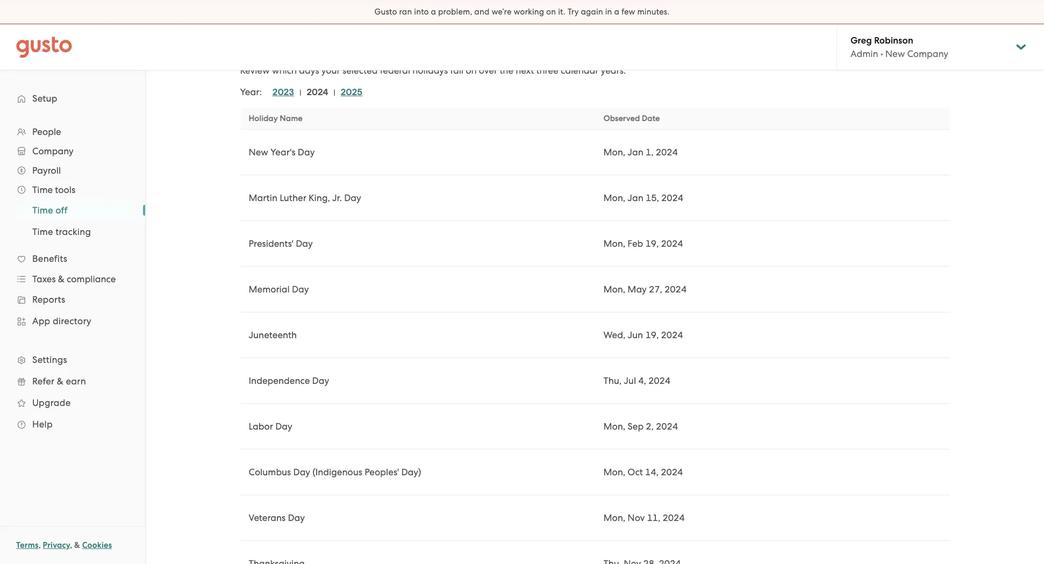 Task type: locate. For each thing, give the bounding box(es) containing it.
1 vertical spatial 19,
[[646, 330, 659, 340]]

ran
[[399, 7, 412, 17]]

the
[[500, 65, 514, 76]]

2 19, from the top
[[646, 330, 659, 340]]

on left it.
[[546, 7, 556, 17]]

19, right feb in the right of the page
[[646, 238, 659, 249]]

new left year's
[[249, 147, 268, 158]]

2024 right 27,
[[665, 284, 687, 295]]

privacy link
[[43, 540, 70, 550]]

time
[[32, 184, 53, 195], [32, 205, 53, 216], [32, 226, 53, 237]]

selected
[[342, 65, 378, 76]]

1 vertical spatial on
[[466, 65, 477, 76]]

&
[[58, 274, 64, 284], [57, 376, 63, 387], [74, 540, 80, 550]]

day right veterans
[[288, 513, 305, 523]]

1 jan from the top
[[628, 147, 644, 158]]

list containing people
[[0, 122, 145, 435]]

0 horizontal spatial company
[[32, 146, 74, 156]]

3 time from the top
[[32, 226, 53, 237]]

holiday
[[249, 113, 278, 123]]

0 vertical spatial on
[[546, 7, 556, 17]]

reports link
[[11, 290, 134, 309]]

terms link
[[16, 540, 39, 550]]

over
[[479, 65, 497, 76]]

1 horizontal spatial new
[[886, 48, 905, 59]]

admin
[[851, 48, 878, 59]]

5 mon, from the top
[[604, 421, 626, 432]]

day for memorial
[[292, 284, 309, 295]]

mon, left sep
[[604, 421, 626, 432]]

& for compliance
[[58, 274, 64, 284]]

0 vertical spatial 19,
[[646, 238, 659, 249]]

mon, for mon, jan 1, 2024
[[604, 147, 626, 158]]

6 mon, from the top
[[604, 467, 626, 478]]

mon, for mon, sep 2, 2024
[[604, 421, 626, 432]]

2024 for mon, nov 11, 2024
[[663, 513, 685, 523]]

jan left 15,
[[628, 193, 644, 203]]

0 vertical spatial &
[[58, 274, 64, 284]]

1 vertical spatial company
[[32, 146, 74, 156]]

2024 right "2,"
[[656, 421, 678, 432]]

jan for 1,
[[628, 147, 644, 158]]

1 vertical spatial &
[[57, 376, 63, 387]]

day right the labor
[[275, 421, 292, 432]]

time for time tools
[[32, 184, 53, 195]]

& left the cookies
[[74, 540, 80, 550]]

mon, for mon, may 27, 2024
[[604, 284, 626, 295]]

mon, left nov
[[604, 513, 626, 523]]

list
[[262, 86, 368, 99], [0, 122, 145, 435], [0, 200, 145, 243]]

2024 for mon, jan 15, 2024
[[661, 193, 684, 203]]

2 vertical spatial time
[[32, 226, 53, 237]]

day for columbus
[[293, 467, 310, 478]]

2 a from the left
[[614, 7, 620, 17]]

company down people
[[32, 146, 74, 156]]

cookies button
[[82, 539, 112, 552]]

& left the earn
[[57, 376, 63, 387]]

observed date
[[604, 113, 660, 123]]

company
[[907, 48, 949, 59], [32, 146, 74, 156]]

15,
[[646, 193, 659, 203]]

day)
[[401, 467, 421, 478]]

presidents' day
[[249, 238, 313, 249]]

day right year's
[[298, 147, 315, 158]]

1 vertical spatial jan
[[628, 193, 644, 203]]

in
[[605, 7, 612, 17]]

a right in
[[614, 7, 620, 17]]

19, right jun
[[646, 330, 659, 340]]

2 , from the left
[[70, 540, 72, 550]]

0 horizontal spatial a
[[431, 7, 436, 17]]

time inside dropdown button
[[32, 184, 53, 195]]

benefits
[[32, 253, 67, 264]]

2024 right 14,
[[661, 467, 683, 478]]

new down robinson
[[886, 48, 905, 59]]

0 horizontal spatial new
[[249, 147, 268, 158]]

app
[[32, 316, 50, 326]]

company button
[[11, 141, 134, 161]]

day right memorial
[[292, 284, 309, 295]]

7 mon, from the top
[[604, 513, 626, 523]]

3 mon, from the top
[[604, 238, 626, 249]]

help
[[32, 419, 53, 430]]

0 horizontal spatial on
[[466, 65, 477, 76]]

greg
[[851, 35, 872, 46]]

1 horizontal spatial a
[[614, 7, 620, 17]]

gusto
[[375, 7, 397, 17]]

1 19, from the top
[[646, 238, 659, 249]]

time down "time off"
[[32, 226, 53, 237]]

company down robinson
[[907, 48, 949, 59]]

1 time from the top
[[32, 184, 53, 195]]

mon, left 15,
[[604, 193, 626, 203]]

mon, feb 19, 2024
[[604, 238, 683, 249]]

day right independence
[[312, 375, 329, 386]]

2024 for wed, jun 19, 2024
[[661, 330, 683, 340]]

working
[[514, 7, 544, 17]]

,
[[39, 540, 41, 550], [70, 540, 72, 550]]

list containing 2023
[[262, 86, 368, 99]]

thu, jul 4, 2024
[[604, 375, 671, 386]]

sep
[[628, 421, 644, 432]]

11,
[[647, 513, 661, 523]]

a
[[431, 7, 436, 17], [614, 7, 620, 17]]

2024 right 11,
[[663, 513, 685, 523]]

2024 right 15,
[[661, 193, 684, 203]]

& right taxes on the left of the page
[[58, 274, 64, 284]]

19, for jun
[[646, 330, 659, 340]]

jan
[[628, 147, 644, 158], [628, 193, 644, 203]]

a right into
[[431, 7, 436, 17]]

new
[[886, 48, 905, 59], [249, 147, 268, 158]]

oct
[[628, 467, 643, 478]]

1 horizontal spatial on
[[546, 7, 556, 17]]

help link
[[11, 415, 134, 434]]

0 vertical spatial jan
[[628, 147, 644, 158]]

holidays
[[413, 65, 448, 76]]

home image
[[16, 36, 72, 58]]

mon, left feb in the right of the page
[[604, 238, 626, 249]]

gusto ran into a problem, and we're working on it. try again in a few minutes.
[[375, 7, 670, 17]]

2024 right 4,
[[649, 375, 671, 386]]

mon, left may
[[604, 284, 626, 295]]

upgrade link
[[11, 393, 134, 412]]

1 horizontal spatial company
[[907, 48, 949, 59]]

2025
[[341, 87, 363, 98]]

0 vertical spatial new
[[886, 48, 905, 59]]

on right fall
[[466, 65, 477, 76]]

& inside dropdown button
[[58, 274, 64, 284]]

4 mon, from the top
[[604, 284, 626, 295]]

2024 right jun
[[661, 330, 683, 340]]

2 vertical spatial &
[[74, 540, 80, 550]]

settings
[[32, 354, 67, 365]]

jan left 1,
[[628, 147, 644, 158]]

0 vertical spatial time
[[32, 184, 53, 195]]

new inside greg robinson admin • new company
[[886, 48, 905, 59]]

refer & earn
[[32, 376, 86, 387]]

columbus day (indigenous peoples' day)
[[249, 467, 421, 478]]

time down payroll
[[32, 184, 53, 195]]

1 horizontal spatial ,
[[70, 540, 72, 550]]

on for working
[[546, 7, 556, 17]]

2024 right feb in the right of the page
[[661, 238, 683, 249]]

mon, left 'oct'
[[604, 467, 626, 478]]

taxes
[[32, 274, 56, 284]]

2024 right 1,
[[656, 147, 678, 158]]

we're
[[492, 7, 512, 17]]

day for veterans
[[288, 513, 305, 523]]

review
[[240, 65, 270, 76]]

1 vertical spatial time
[[32, 205, 53, 216]]

day right columbus
[[293, 467, 310, 478]]

settings link
[[11, 350, 134, 369]]

4,
[[639, 375, 646, 386]]

day right the presidents'
[[296, 238, 313, 249]]

, left privacy link
[[39, 540, 41, 550]]

on
[[546, 7, 556, 17], [466, 65, 477, 76]]

columbus
[[249, 467, 291, 478]]

2 time from the top
[[32, 205, 53, 216]]

0 vertical spatial company
[[907, 48, 949, 59]]

2023 button
[[273, 86, 294, 99]]

2 jan from the top
[[628, 193, 644, 203]]

, left the cookies
[[70, 540, 72, 550]]

jan for 15,
[[628, 193, 644, 203]]

& inside "link"
[[57, 376, 63, 387]]

time off link
[[19, 201, 134, 220]]

time tools
[[32, 184, 75, 195]]

1 mon, from the top
[[604, 147, 626, 158]]

independence day
[[249, 375, 329, 386]]

19,
[[646, 238, 659, 249], [646, 330, 659, 340]]

time left off
[[32, 205, 53, 216]]

upgrade
[[32, 397, 71, 408]]

mon, down observed
[[604, 147, 626, 158]]

& for earn
[[57, 376, 63, 387]]

calendar
[[561, 65, 599, 76]]

0 horizontal spatial ,
[[39, 540, 41, 550]]

2 mon, from the top
[[604, 193, 626, 203]]

day
[[298, 147, 315, 158], [344, 193, 361, 203], [296, 238, 313, 249], [292, 284, 309, 295], [312, 375, 329, 386], [275, 421, 292, 432], [293, 467, 310, 478], [288, 513, 305, 523]]

wed, jun 19, 2024
[[604, 330, 683, 340]]

1 vertical spatial new
[[249, 147, 268, 158]]

2024 for mon, feb 19, 2024
[[661, 238, 683, 249]]

benefits link
[[11, 249, 134, 268]]



Task type: describe. For each thing, give the bounding box(es) containing it.
app directory link
[[11, 311, 134, 331]]

setup link
[[11, 89, 134, 108]]

refer & earn link
[[11, 372, 134, 391]]

year's
[[271, 147, 296, 158]]

time tools button
[[11, 180, 134, 200]]

time for time tracking
[[32, 226, 53, 237]]

labor
[[249, 421, 273, 432]]

wed,
[[604, 330, 626, 340]]

2024 for mon, oct 14, 2024
[[661, 467, 683, 478]]

mon, oct 14, 2024
[[604, 467, 683, 478]]

terms , privacy , & cookies
[[16, 540, 112, 550]]

2024 for thu, jul 4, 2024
[[649, 375, 671, 386]]

time off
[[32, 205, 68, 216]]

time tracking
[[32, 226, 91, 237]]

mon, for mon, jan 15, 2024
[[604, 193, 626, 203]]

refer
[[32, 376, 55, 387]]

and
[[474, 7, 490, 17]]

federal
[[380, 65, 410, 76]]

jr.
[[332, 193, 342, 203]]

privacy
[[43, 540, 70, 550]]

mon, for mon, nov 11, 2024
[[604, 513, 626, 523]]

2024 for mon, jan 1, 2024
[[656, 147, 678, 158]]

few
[[622, 7, 635, 17]]

review which days your selected federal holidays fall on over the next three calendar years.
[[240, 65, 626, 76]]

taxes & compliance button
[[11, 269, 134, 289]]

setup
[[32, 93, 57, 104]]

presidents'
[[249, 238, 294, 249]]

date
[[642, 113, 660, 123]]

thu,
[[604, 375, 622, 386]]

list containing time off
[[0, 200, 145, 243]]

memorial day
[[249, 284, 309, 295]]

martin
[[249, 193, 277, 203]]

mon, jan 1, 2024
[[604, 147, 678, 158]]

next
[[516, 65, 534, 76]]

independence
[[249, 375, 310, 386]]

feb
[[628, 238, 643, 249]]

2025 button
[[341, 86, 363, 99]]

nov
[[628, 513, 645, 523]]

day for independence
[[312, 375, 329, 386]]

time tracking link
[[19, 222, 134, 241]]

veterans
[[249, 513, 286, 523]]

2024 down days
[[307, 87, 328, 98]]

jul
[[624, 375, 636, 386]]

day for labor
[[275, 421, 292, 432]]

which
[[272, 65, 297, 76]]

people
[[32, 126, 61, 137]]

it.
[[558, 7, 566, 17]]

tools
[[55, 184, 75, 195]]

into
[[414, 7, 429, 17]]

directory
[[53, 316, 91, 326]]

19, for feb
[[646, 238, 659, 249]]

on for fall
[[466, 65, 477, 76]]

taxes & compliance
[[32, 274, 116, 284]]

peoples'
[[365, 467, 399, 478]]

1 , from the left
[[39, 540, 41, 550]]

day right jr.
[[344, 193, 361, 203]]

time for time off
[[32, 205, 53, 216]]

may
[[628, 284, 647, 295]]

try
[[568, 7, 579, 17]]

three
[[536, 65, 559, 76]]

new year's day
[[249, 147, 315, 158]]

terms
[[16, 540, 39, 550]]

payroll button
[[11, 161, 134, 180]]

problem,
[[438, 7, 472, 17]]

2023
[[273, 87, 294, 98]]

gusto navigation element
[[0, 70, 145, 452]]

day for presidents'
[[296, 238, 313, 249]]

observed
[[604, 113, 640, 123]]

minutes.
[[638, 7, 670, 17]]

payroll
[[32, 165, 61, 176]]

1 a from the left
[[431, 7, 436, 17]]

tracking
[[56, 226, 91, 237]]

mon, sep 2, 2024
[[604, 421, 678, 432]]

holiday name
[[249, 113, 303, 123]]

14,
[[645, 467, 659, 478]]

2024 for mon, sep 2, 2024
[[656, 421, 678, 432]]

robinson
[[874, 35, 914, 46]]

mon, for mon, oct 14, 2024
[[604, 467, 626, 478]]

compliance
[[67, 274, 116, 284]]

veterans day
[[249, 513, 305, 523]]

people button
[[11, 122, 134, 141]]

mon, jan 15, 2024
[[604, 193, 684, 203]]

•
[[881, 48, 883, 59]]

luther
[[280, 193, 306, 203]]

year:
[[240, 87, 262, 97]]

27,
[[649, 284, 663, 295]]

earn
[[66, 376, 86, 387]]

years.
[[601, 65, 626, 76]]

reports
[[32, 294, 65, 305]]

greg robinson admin • new company
[[851, 35, 949, 59]]

cookies
[[82, 540, 112, 550]]

king,
[[309, 193, 330, 203]]

again
[[581, 7, 603, 17]]

name
[[280, 113, 303, 123]]

mon, for mon, feb 19, 2024
[[604, 238, 626, 249]]

company inside dropdown button
[[32, 146, 74, 156]]

(indigenous
[[313, 467, 362, 478]]

mon, may 27, 2024
[[604, 284, 687, 295]]

1,
[[646, 147, 654, 158]]

2024 for mon, may 27, 2024
[[665, 284, 687, 295]]

company inside greg robinson admin • new company
[[907, 48, 949, 59]]



Task type: vqa. For each thing, say whether or not it's contained in the screenshot.
BENEFIT NAME text field
no



